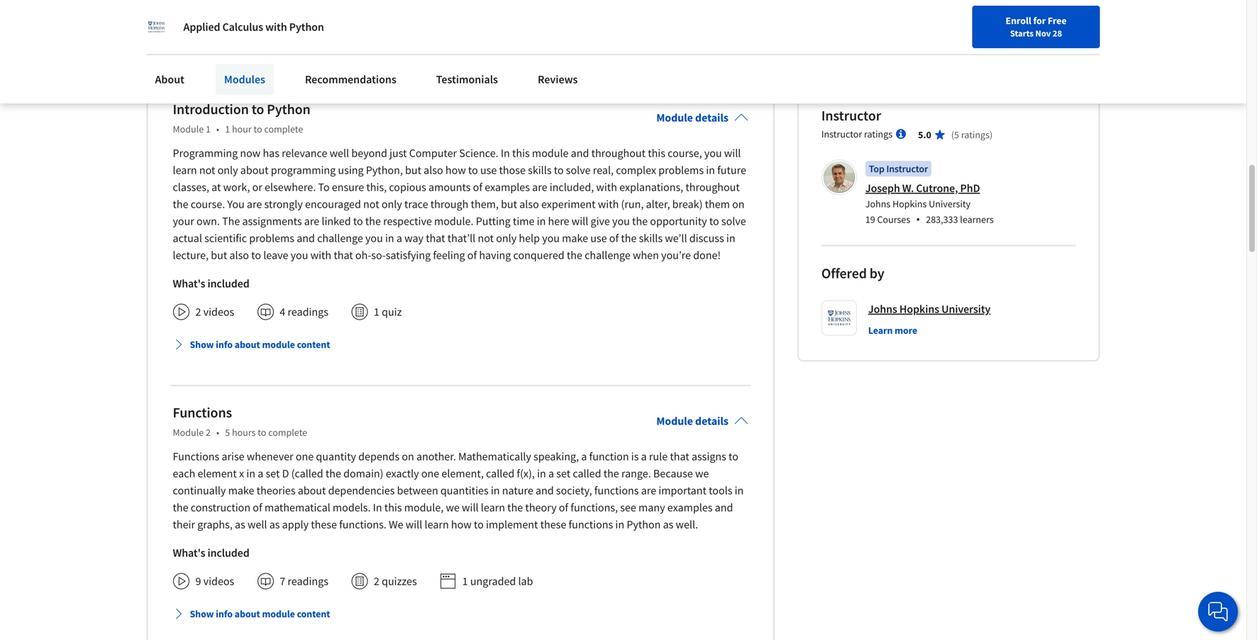 Task type: vqa. For each thing, say whether or not it's contained in the screenshot.
'beyond'
yes



Task type: describe. For each thing, give the bounding box(es) containing it.
by
[[870, 265, 885, 283]]

we'll
[[665, 231, 687, 246]]

1 vertical spatial but
[[501, 197, 517, 212]]

module up rule
[[657, 415, 693, 429]]

• inside top instructor joseph w. cutrone, phd johns hopkins university 19 courses • 283,333 learners
[[916, 212, 921, 227]]

exactly
[[386, 467, 419, 481]]

depends
[[358, 450, 400, 464]]

1 left quiz
[[374, 305, 380, 319]]

calculus down modules
[[204, 93, 241, 107]]

1 horizontal spatial apply
[[405, 63, 430, 77]]

worked
[[147, 48, 181, 62]]

info for module
[[216, 608, 233, 621]]

2 horizontal spatial develop
[[452, 0, 489, 2]]

about inside 'functions arise whenever one quantity depends on another.  mathematically speaking, a function is a rule that assigns to each element x in a set d (called the domain) exactly one element, called f(x), in a set called the range. because we continually make theories about dependencies between quantities in nature and society, functions are important tools in the construction of mathematical models. in this module, we will learn the theory of functions, see many examples and their graphs, as well as apply these functions.  we will learn how to implement these functions in python as well.'
[[298, 484, 326, 498]]

0 horizontal spatial only
[[218, 163, 238, 178]]

need
[[643, 78, 666, 92]]

details for functions
[[695, 415, 729, 429]]

1 vertical spatial functions
[[569, 518, 613, 532]]

1 vertical spatial hopkins
[[900, 302, 940, 317]]

course, inside "this course is designed for the python programmer who wants to develop the foundations of calculus to help solve challenging problems as well as the student of mathematics looking to learn the theory and numerical techniques of applied calculus implemented in python. by the end of this course, you will have learned how to apply essential calculus concepts to develop robust python applications that solve a variety of real-world challenges.  video lectures, readings, worked examples, assessments, and python code are all provided in the course. these are used to illustrate techniques to solve equations, work with functions, and compute and apply derivatives and integrals. if you are interested in starting to develop concepts in fields such as applied math, data science, cybersecurity, or artificial intelligence, or just need a refresher of calculus or coding in python, then this course is right for you."
[[420, 19, 454, 32]]

end
[[369, 19, 386, 32]]

interested
[[597, 63, 644, 77]]

0 vertical spatial is
[[202, 0, 209, 2]]

2 called from the left
[[573, 467, 601, 481]]

equations,
[[173, 63, 222, 77]]

(called
[[291, 467, 323, 481]]

construction
[[191, 501, 251, 515]]

show info about module content button for 2
[[167, 602, 336, 627]]

1 vertical spatial problems
[[659, 163, 704, 178]]

this down mathematics at the top left of the page
[[401, 19, 418, 32]]

make inside 'functions arise whenever one quantity depends on another.  mathematically speaking, a function is a rule that assigns to each element x in a set d (called the domain) exactly one element, called f(x), in a set called the range. because we continually make theories about dependencies between quantities in nature and society, functions are important tools in the construction of mathematical models. in this module, we will learn the theory of functions, see many examples and their graphs, as well as apply these functions.  we will learn how to implement these functions in python as well.'
[[228, 484, 254, 498]]

info for to
[[216, 339, 233, 351]]

important
[[659, 484, 707, 498]]

starts
[[1010, 28, 1034, 39]]

show for to
[[190, 339, 214, 351]]

cutrone,
[[916, 181, 958, 196]]

lecture,
[[173, 249, 209, 263]]

and down assignments
[[297, 231, 315, 246]]

you down "(run,"
[[612, 214, 630, 229]]

of right 'refresher'
[[192, 93, 202, 107]]

well.
[[676, 518, 698, 532]]

learn
[[868, 324, 893, 337]]

a left function
[[581, 450, 587, 464]]

in up the need
[[647, 63, 655, 77]]

in inside 'functions arise whenever one quantity depends on another.  mathematically speaking, a function is a rule that assigns to each element x in a set d (called the domain) exactly one element, called f(x), in a set called the range. because we continually make theories about dependencies between quantities in nature and society, functions are important tools in the construction of mathematical models. in this module, we will learn the theory of functions, see many examples and their graphs, as well as apply these functions.  we will learn how to implement these functions in python as well.'
[[373, 501, 382, 515]]

are left all
[[378, 48, 393, 62]]

or down interested
[[611, 78, 621, 92]]

0 vertical spatial use
[[480, 163, 497, 178]]

or inside programming now has relevance well beyond just computer science. in this module and throughout this course, you will learn not only about programming using python, but also how to use those skills to solve real, complex problems in future classes, at work, or elsewhere. to ensure this, copious amounts of examples are included, with explanations, throughout the course. you are strongly encouraged not only trace through them, but also experiment with (run, alter, break) them on your own. the assignments are linked to the respective module. putting time in here will give you the opportunity to solve actual scientific problems and challenge you in a way that that'll not only help you make use of the skills we'll discuss in lecture, but also to leave you with that oh-so-satisfying feeling of having conquered the challenge when you're done!
[[252, 180, 262, 195]]

in up so-
[[385, 231, 394, 246]]

how inside programming now has relevance well beyond just computer science. in this module and throughout this course, you will learn not only about programming using python, but also how to use those skills to solve real, complex problems in future classes, at work, or elsewhere. to ensure this, copious amounts of examples are included, with explanations, throughout the course. you are strongly encouraged not only trace through them, but also experiment with (run, alter, break) them on your own. the assignments are linked to the respective module. putting time in here will give you the opportunity to solve actual scientific problems and challenge you in a way that that'll not only help you make use of the skills we'll discuss in lecture, but also to leave you with that oh-so-satisfying feeling of having conquered the challenge when you're done!
[[446, 163, 466, 178]]

in up the derivatives
[[453, 48, 461, 62]]

respective
[[383, 214, 432, 229]]

theories
[[257, 484, 296, 498]]

included for module
[[208, 547, 250, 561]]

7
[[280, 575, 285, 589]]

module inside introduction to python module 1 • 1 hour to complete
[[173, 123, 204, 136]]

a down speaking,
[[549, 467, 554, 481]]

2 videos
[[196, 305, 234, 319]]

english
[[975, 16, 1009, 30]]

0 horizontal spatial skills
[[528, 163, 552, 178]]

in down see
[[616, 518, 625, 532]]

calculus inside "this course is designed for the python programmer who wants to develop the foundations of calculus to help solve challenging problems as well as the student of mathematics looking to learn the theory and numerical techniques of applied calculus implemented in python. by the end of this course, you will have learned how to apply essential calculus concepts to develop robust python applications that solve a variety of real-world challenges.  video lectures, readings, worked examples, assessments, and python code are all provided in the course. these are used to illustrate techniques to solve equations, work with functions, and compute and apply derivatives and integrals. if you are interested in starting to develop concepts in fields such as applied math, data science, cybersecurity, or artificial intelligence, or just need a refresher of calculus or coding in python, then this course is right for you."
[[580, 0, 618, 2]]

show notifications image
[[1055, 18, 1072, 35]]

of up them,
[[473, 180, 483, 195]]

and down tools
[[715, 501, 733, 515]]

learn inside programming now has relevance well beyond just computer science. in this module and throughout this course, you will learn not only about programming using python, but also how to use those skills to solve real, complex problems in future classes, at work, or elsewhere. to ensure this, copious amounts of examples are included, with explanations, throughout the course. you are strongly encouraged not only trace through them, but also experiment with (run, alter, break) them on your own. the assignments are linked to the respective module. putting time in here will give you the opportunity to solve actual scientific problems and challenge you in a way that that'll not only help you make use of the skills we'll discuss in lecture, but also to leave you with that oh-so-satisfying feeling of having conquered the challenge when you're done!
[[173, 163, 197, 178]]

designed
[[212, 0, 254, 2]]

1 horizontal spatial course
[[382, 93, 413, 107]]

ensure
[[332, 180, 364, 195]]

calculus up examples,
[[184, 19, 220, 32]]

9 videos
[[196, 575, 234, 589]]

read more button
[[147, 43, 200, 58]]

7 readings
[[280, 575, 328, 589]]

1 horizontal spatial only
[[382, 197, 402, 212]]

module inside programming now has relevance well beyond just computer science. in this module and throughout this course, you will learn not only about programming using python, but also how to use those skills to solve real, complex problems in future classes, at work, or elsewhere. to ensure this, copious amounts of examples are included, with explanations, throughout the course. you are strongly encouraged not only trace through them, but also experiment with (run, alter, break) them on your own. the assignments are linked to the respective module. putting time in here will give you the opportunity to solve actual scientific problems and challenge you in a way that that'll not only help you make use of the skills we'll discuss in lecture, but also to leave you with that oh-so-satisfying feeling of having conquered the challenge when you're done!
[[532, 146, 569, 161]]

applications
[[310, 34, 366, 47]]

johns inside top instructor joseph w. cutrone, phd johns hopkins university 19 courses • 283,333 learners
[[866, 198, 891, 211]]

2 these from the left
[[540, 518, 566, 532]]

1 vertical spatial applied
[[306, 78, 340, 92]]

copious
[[389, 180, 426, 195]]

learn up implement on the left of page
[[481, 501, 505, 515]]

1 called from the left
[[486, 467, 515, 481]]

0 vertical spatial challenge
[[317, 231, 363, 246]]

of down mathematics at the top left of the page
[[389, 19, 398, 32]]

1 horizontal spatial throughout
[[686, 180, 740, 195]]

or down fields at the left of page
[[244, 93, 254, 107]]

work,
[[223, 180, 250, 195]]

2 vertical spatial problems
[[249, 231, 294, 246]]

you right "leave" on the left of the page
[[291, 249, 308, 263]]

that inside "this course is designed for the python programmer who wants to develop the foundations of calculus to help solve challenging problems as well as the student of mathematics looking to learn the theory and numerical techniques of applied calculus implemented in python. by the end of this course, you will have learned how to apply essential calculus concepts to develop robust python applications that solve a variety of real-world challenges.  video lectures, readings, worked examples, assessments, and python code are all provided in the course. these are used to illustrate techniques to solve equations, work with functions, and compute and apply derivatives and integrals. if you are interested in starting to develop concepts in fields such as applied math, data science, cybersecurity, or artificial intelligence, or just need a refresher of calculus or coding in python, then this course is right for you."
[[369, 34, 387, 47]]

solve down worked
[[147, 63, 170, 77]]

2 for 2 videos
[[196, 305, 201, 319]]

amounts
[[429, 180, 471, 195]]

19
[[866, 213, 875, 226]]

of up readings,
[[674, 4, 683, 17]]

recommendations link
[[297, 64, 405, 95]]

1 horizontal spatial for
[[450, 93, 463, 107]]

are up if
[[548, 48, 563, 62]]

using
[[338, 163, 364, 178]]

0 horizontal spatial we
[[446, 501, 460, 515]]

is inside 'functions arise whenever one quantity depends on another.  mathematically speaking, a function is a rule that assigns to each element x in a set d (called the domain) exactly one element, called f(x), in a set called the range. because we continually make theories about dependencies between quantities in nature and society, functions are important tools in the construction of mathematical models. in this module, we will learn the theory of functions, see many examples and their graphs, as well as apply these functions.  we will learn how to implement these functions in python as well.'
[[631, 450, 639, 464]]

1 horizontal spatial ratings
[[961, 129, 990, 141]]

module.
[[434, 214, 474, 229]]

what's for to
[[173, 277, 205, 291]]

at
[[212, 180, 221, 195]]

with up assessments,
[[265, 20, 287, 34]]

0 vertical spatial apply
[[591, 19, 616, 32]]

challenging
[[147, 4, 199, 17]]

1 vertical spatial use
[[591, 231, 607, 246]]

module inside functions module 2 • 5 hours to complete
[[173, 427, 204, 439]]

learn down module,
[[425, 518, 449, 532]]

of up numerical
[[568, 0, 577, 2]]

in right x
[[246, 467, 255, 481]]

applied
[[183, 20, 220, 34]]

1 vertical spatial concepts
[[186, 78, 227, 92]]

chat with us image
[[1207, 601, 1230, 624]]

mathematically
[[458, 450, 531, 464]]

programming
[[271, 163, 336, 178]]

1 horizontal spatial also
[[424, 163, 443, 178]]

joseph
[[866, 181, 900, 196]]

module details for introduction to python
[[657, 111, 729, 125]]

instructor for instructor ratings
[[822, 128, 862, 141]]

you up so-
[[365, 231, 383, 246]]

that left oh-
[[334, 249, 353, 263]]

you up real-
[[456, 19, 474, 32]]

1 horizontal spatial skills
[[639, 231, 663, 246]]

what's included for to
[[173, 277, 250, 291]]

domain)
[[344, 467, 384, 481]]

instructor for instructor
[[822, 107, 881, 125]]

2 for 2 quizzes
[[374, 575, 380, 589]]

2 vertical spatial not
[[478, 231, 494, 246]]

0 horizontal spatial not
[[199, 163, 215, 178]]

lab
[[518, 575, 533, 589]]

python up student
[[290, 0, 323, 2]]

this,
[[366, 180, 387, 195]]

testimonials link
[[428, 64, 507, 95]]

1 left ungraded
[[462, 575, 468, 589]]

artificial
[[514, 78, 550, 92]]

calculus up readings,
[[662, 19, 699, 32]]

science,
[[395, 78, 432, 92]]

are up intelligence,
[[579, 63, 594, 77]]

we
[[389, 518, 403, 532]]

speaking,
[[534, 450, 579, 464]]

in inside programming now has relevance well beyond just computer science. in this module and throughout this course, you will learn not only about programming using python, but also how to use those skills to solve real, complex problems in future classes, at work, or elsewhere. to ensure this, copious amounts of examples are included, with explanations, throughout the course. you are strongly encouraged not only trace through them, but also experiment with (run, alter, break) them on your own. the assignments are linked to the respective module. putting time in here will give you the opportunity to solve actual scientific problems and challenge you in a way that that'll not only help you make use of the skills we'll discuss in lecture, but also to leave you with that oh-so-satisfying feeling of having conquered the challenge when you're done!
[[501, 146, 510, 161]]

2 vertical spatial also
[[230, 249, 249, 263]]

future
[[718, 163, 746, 178]]

will right we
[[406, 518, 422, 532]]

problems inside "this course is designed for the python programmer who wants to develop the foundations of calculus to help solve challenging problems as well as the student of mathematics looking to learn the theory and numerical techniques of applied calculus implemented in python. by the end of this course, you will have learned how to apply essential calculus concepts to develop robust python applications that solve a variety of real-world challenges.  video lectures, readings, worked examples, assessments, and python code are all provided in the course. these are used to illustrate techniques to solve equations, work with functions, and compute and apply derivatives and integrals. if you are interested in starting to develop concepts in fields such as applied math, data science, cybersecurity, or artificial intelligence, or just need a refresher of calculus or coding in python, then this course is right for you."
[[202, 4, 246, 17]]

in down such on the left
[[290, 93, 298, 107]]

element
[[198, 467, 237, 481]]

1 quiz
[[374, 305, 402, 319]]

putting
[[476, 214, 511, 229]]

this course is designed for the python programmer who wants to develop the foundations of calculus to help solve challenging problems as well as the student of mathematics looking to learn the theory and numerical techniques of applied calculus implemented in python. by the end of this course, you will have learned how to apply essential calculus concepts to develop robust python applications that solve a variety of real-world challenges.  video lectures, readings, worked examples, assessments, and python code are all provided in the course. these are used to illustrate techniques to solve equations, work with functions, and compute and apply derivatives and integrals. if you are interested in starting to develop concepts in fields such as applied math, data science, cybersecurity, or artificial intelligence, or just need a refresher of calculus or coding in python, then this course is right for you.
[[147, 0, 712, 107]]

how inside "this course is designed for the python programmer who wants to develop the foundations of calculus to help solve challenging problems as well as the student of mathematics looking to learn the theory and numerical techniques of applied calculus implemented in python. by the end of this course, you will have learned how to apply essential calculus concepts to develop robust python applications that solve a variety of real-world challenges.  video lectures, readings, worked examples, assessments, and python code are all provided in the course. these are used to illustrate techniques to solve equations, work with functions, and compute and apply derivatives and integrals. if you are interested in starting to develop concepts in fields such as applied math, data science, cybersecurity, or artificial intelligence, or just need a refresher of calculus or coding in python, then this course is right for you."
[[557, 19, 577, 32]]

implemented
[[223, 19, 285, 32]]

top
[[869, 163, 885, 175]]

python down python.
[[275, 34, 308, 47]]

1 left hour
[[225, 123, 230, 136]]

top instructor joseph w. cutrone, phd johns hopkins university 19 courses • 283,333 learners
[[866, 163, 994, 227]]

and up cybersecurity,
[[485, 63, 503, 77]]

module down the need
[[657, 111, 693, 125]]

help inside programming now has relevance well beyond just computer science. in this module and throughout this course, you will learn not only about programming using python, but also how to use those skills to solve real, complex problems in future classes, at work, or elsewhere. to ensure this, copious amounts of examples are included, with explanations, throughout the course. you are strongly encouraged not only trace through them, but also experiment with (run, alter, break) them on your own. the assignments are linked to the respective module. putting time in here will give you the opportunity to solve actual scientific problems and challenge you in a way that that'll not only help you make use of the skills we'll discuss in lecture, but also to leave you with that oh-so-satisfying feeling of having conquered the challenge when you're done!
[[519, 231, 540, 246]]

and right nature
[[536, 484, 554, 498]]

this down the data at the left of the page
[[363, 93, 379, 107]]

you
[[227, 197, 245, 212]]

content for python
[[297, 339, 330, 351]]

functions for module
[[173, 404, 232, 422]]

0 vertical spatial course
[[168, 0, 199, 2]]

python inside 'functions arise whenever one quantity depends on another.  mathematically speaking, a function is a rule that assigns to each element x in a set d (called the domain) exactly one element, called f(x), in a set called the range. because we continually make theories about dependencies between quantities in nature and society, functions are important tools in the construction of mathematical models. in this module, we will learn the theory of functions, see many examples and their graphs, as well as apply these functions.  we will learn how to implement these functions in python as well.'
[[627, 518, 661, 532]]

with up give
[[598, 197, 619, 212]]

applied calculus with python
[[183, 20, 324, 34]]

in left here
[[537, 214, 546, 229]]

a up provided
[[416, 34, 422, 47]]

1 vertical spatial techniques
[[646, 48, 697, 62]]

of down the society,
[[559, 501, 568, 515]]

that inside 'functions arise whenever one quantity depends on another.  mathematically speaking, a function is a rule that assigns to each element x in a set d (called the domain) exactly one element, called f(x), in a set called the range. because we continually make theories about dependencies between quantities in nature and society, functions are important tools in the construction of mathematical models. in this module, we will learn the theory of functions, see many examples and their graphs, as well as apply these functions.  we will learn how to implement these functions in python as well.'
[[670, 450, 690, 464]]

1 these from the left
[[311, 518, 337, 532]]

0 vertical spatial for
[[256, 0, 270, 2]]

break)
[[672, 197, 703, 212]]

complex
[[616, 163, 656, 178]]

offered
[[822, 265, 867, 283]]

this up those
[[512, 146, 530, 161]]

with inside "this course is designed for the python programmer who wants to develop the foundations of calculus to help solve challenging problems as well as the student of mathematics looking to learn the theory and numerical techniques of applied calculus implemented in python. by the end of this course, you will have learned how to apply essential calculus concepts to develop robust python applications that solve a variety of real-world challenges.  video lectures, readings, worked examples, assessments, and python code are all provided in the course. these are used to illustrate techniques to solve equations, work with functions, and compute and apply derivatives and integrals. if you are interested in starting to develop concepts in fields such as applied math, data science, cybersecurity, or artificial intelligence, or just need a refresher of calculus or coding in python, then this course is right for you."
[[250, 63, 270, 77]]

functions, inside 'functions arise whenever one quantity depends on another.  mathematically speaking, a function is a rule that assigns to each element x in a set d (called the domain) exactly one element, called f(x), in a set called the range. because we continually make theories about dependencies between quantities in nature and society, functions are important tools in the construction of mathematical models. in this module, we will learn the theory of functions, see many examples and their graphs, as well as apply these functions.  we will learn how to implement these functions in python as well.'
[[571, 501, 618, 515]]

whenever
[[247, 450, 294, 464]]

0 vertical spatial functions
[[594, 484, 639, 498]]

1 vertical spatial university
[[942, 302, 991, 317]]

beyond
[[351, 146, 387, 161]]

( 5 ratings )
[[951, 129, 993, 141]]

what's included for module
[[173, 547, 250, 561]]

with down real,
[[596, 180, 617, 195]]

instructor ratings
[[822, 128, 893, 141]]

0 vertical spatial concepts
[[147, 34, 188, 47]]

in right f(x),
[[537, 467, 546, 481]]

python down student
[[289, 20, 324, 34]]

enroll
[[1006, 14, 1032, 27]]

functions for arise
[[173, 450, 219, 464]]

solve down them
[[722, 214, 746, 229]]

and down all
[[384, 63, 402, 77]]

a down starting
[[669, 78, 674, 92]]

way
[[405, 231, 424, 246]]

python down the applications
[[318, 48, 350, 62]]

of left real-
[[458, 34, 468, 47]]

2 horizontal spatial only
[[496, 231, 517, 246]]

read more
[[147, 44, 200, 58]]

intelligence,
[[553, 78, 608, 92]]

for inside enroll for free starts nov 28
[[1034, 14, 1046, 27]]

on inside 'functions arise whenever one quantity depends on another.  mathematically speaking, a function is a rule that assigns to each element x in a set d (called the domain) exactly one element, called f(x), in a set called the range. because we continually make theories about dependencies between quantities in nature and society, functions are important tools in the construction of mathematical models. in this module, we will learn the theory of functions, see many examples and their graphs, as well as apply these functions.  we will learn how to implement these functions in python as well.'
[[402, 450, 414, 464]]

1 horizontal spatial is
[[416, 93, 423, 107]]

a inside programming now has relevance well beyond just computer science. in this module and throughout this course, you will learn not only about programming using python, but also how to use those skills to solve real, complex problems in future classes, at work, or elsewhere. to ensure this, copious amounts of examples are included, with explanations, throughout the course. you are strongly encouraged not only trace through them, but also experiment with (run, alter, break) them on your own. the assignments are linked to the respective module. putting time in here will give you the opportunity to solve actual scientific problems and challenge you in a way that that'll not only help you make use of the skills we'll discuss in lecture, but also to leave you with that oh-so-satisfying feeling of having conquered the challenge when you're done!
[[397, 231, 402, 246]]

solve up all
[[390, 34, 414, 47]]

1 horizontal spatial we
[[695, 467, 709, 481]]

that right way
[[426, 231, 445, 246]]

a left rule
[[641, 450, 647, 464]]

examples,
[[184, 48, 231, 62]]

w.
[[903, 181, 914, 196]]

are left linked
[[304, 214, 319, 229]]

and down foundations at the top
[[551, 4, 569, 17]]

are left included, at the top left of page
[[532, 180, 548, 195]]

with down linked
[[311, 249, 331, 263]]

that'll
[[448, 231, 476, 246]]

enroll for free starts nov 28
[[1006, 14, 1067, 39]]

in left future
[[706, 163, 715, 178]]

a right x
[[258, 467, 263, 481]]

encouraged
[[305, 197, 361, 212]]

0 vertical spatial but
[[405, 163, 422, 178]]

and down python.
[[297, 48, 315, 62]]

in right tools
[[735, 484, 744, 498]]

0 vertical spatial 5
[[954, 129, 959, 141]]

in right discuss
[[727, 231, 736, 246]]

of down give
[[609, 231, 619, 246]]

hours
[[232, 427, 256, 439]]

english button
[[949, 0, 1035, 46]]

you right if
[[559, 63, 576, 77]]

1 down introduction
[[206, 123, 211, 136]]

alter,
[[646, 197, 670, 212]]

used
[[566, 48, 589, 62]]

solve up included, at the top left of page
[[566, 163, 591, 178]]

real,
[[593, 163, 614, 178]]

implement
[[486, 518, 538, 532]]

classes,
[[173, 180, 209, 195]]

videos for module
[[203, 575, 234, 589]]

are inside 'functions arise whenever one quantity depends on another.  mathematically speaking, a function is a rule that assigns to each element x in a set d (called the domain) exactly one element, called f(x), in a set called the range. because we continually make theories about dependencies between quantities in nature and society, functions are important tools in the construction of mathematical models. in this module, we will learn the theory of functions, see many examples and their graphs, as well as apply these functions.  we will learn how to implement these functions in python as well.'
[[641, 484, 656, 498]]

make inside programming now has relevance well beyond just computer science. in this module and throughout this course, you will learn not only about programming using python, but also how to use those skills to solve real, complex problems in future classes, at work, or elsewhere. to ensure this, copious amounts of examples are included, with explanations, throughout the course. you are strongly encouraged not only trace through them, but also experiment with (run, alter, break) them on your own. the assignments are linked to the respective module. putting time in here will give you the opportunity to solve actual scientific problems and challenge you in a way that that'll not only help you make use of the skills we'll discuss in lecture, but also to leave you with that oh-so-satisfying feeling of having conquered the challenge when you're done!
[[562, 231, 588, 246]]

this up complex
[[648, 146, 666, 161]]

1 horizontal spatial challenge
[[585, 249, 631, 263]]

how inside 'functions arise whenever one quantity depends on another.  mathematically speaking, a function is a rule that assigns to each element x in a set d (called the domain) exactly one element, called f(x), in a set called the range. because we continually make theories about dependencies between quantities in nature and society, functions are important tools in the construction of mathematical models. in this module, we will learn the theory of functions, see many examples and their graphs, as well as apply these functions.  we will learn how to implement these functions in python as well.'
[[451, 518, 472, 532]]

assigns
[[692, 450, 727, 464]]

functions.
[[339, 518, 387, 532]]



Task type: locate. For each thing, give the bounding box(es) containing it.
who
[[387, 0, 407, 2]]

details up assigns
[[695, 415, 729, 429]]

instructor up the w.
[[887, 163, 928, 175]]

2 what's included from the top
[[173, 547, 250, 561]]

module
[[657, 111, 693, 125], [173, 123, 204, 136], [657, 415, 693, 429], [173, 427, 204, 439]]

many
[[639, 501, 665, 515]]

course,
[[420, 19, 454, 32], [668, 146, 702, 161]]

0 horizontal spatial ratings
[[864, 128, 893, 141]]

python down many
[[627, 518, 661, 532]]

2 inside functions module 2 • 5 hours to complete
[[206, 427, 211, 439]]

2 horizontal spatial but
[[501, 197, 517, 212]]

the
[[222, 214, 240, 229]]

included,
[[550, 180, 594, 195]]

functions up hours
[[173, 404, 232, 422]]

calculus up numerical
[[580, 0, 618, 2]]

relevance
[[282, 146, 327, 161]]

1 module details from the top
[[657, 111, 729, 125]]

details up future
[[695, 111, 729, 125]]

included for to
[[208, 277, 250, 291]]

apply up science,
[[405, 63, 430, 77]]

f(x),
[[517, 467, 535, 481]]

(run,
[[621, 197, 644, 212]]

well inside programming now has relevance well beyond just computer science. in this module and throughout this course, you will learn not only about programming using python, but also how to use those skills to solve real, complex problems in future classes, at work, or elsewhere. to ensure this, copious amounts of examples are included, with explanations, throughout the course. you are strongly encouraged not only trace through them, but also experiment with (run, alter, break) them on your own. the assignments are linked to the respective module. putting time in here will give you the opportunity to solve actual scientific problems and challenge you in a way that that'll not only help you make use of the skills we'll discuss in lecture, but also to leave you with that oh-so-satisfying feeling of having conquered the challenge when you're done!
[[330, 146, 349, 161]]

functions module 2 • 5 hours to complete
[[173, 404, 307, 439]]

tools
[[709, 484, 733, 498]]

0 horizontal spatial is
[[202, 0, 209, 2]]

course. down world
[[482, 48, 516, 62]]

well up using
[[330, 146, 349, 161]]

we down the quantities
[[446, 501, 460, 515]]

2 content from the top
[[297, 608, 330, 621]]

9
[[196, 575, 201, 589]]

0 horizontal spatial 5
[[225, 427, 230, 439]]

)
[[990, 129, 993, 141]]

instructor
[[822, 107, 881, 125], [822, 128, 862, 141], [887, 163, 928, 175]]

will inside "this course is designed for the python programmer who wants to develop the foundations of calculus to help solve challenging problems as well as the student of mathematics looking to learn the theory and numerical techniques of applied calculus implemented in python. by the end of this course, you will have learned how to apply essential calculus concepts to develop robust python applications that solve a variety of real-world challenges.  video lectures, readings, worked examples, assessments, and python code are all provided in the course. these are used to illustrate techniques to solve equations, work with functions, and compute and apply derivatives and integrals. if you are interested in starting to develop concepts in fields such as applied math, data science, cybersecurity, or artificial intelligence, or just need a refresher of calculus or coding in python, then this course is right for you."
[[476, 19, 491, 32]]

math,
[[343, 78, 369, 92]]

2 what's from the top
[[173, 547, 205, 561]]

in down 'work'
[[230, 78, 239, 92]]

1 show from the top
[[190, 339, 214, 351]]

1 horizontal spatial examples
[[668, 501, 713, 515]]

0 vertical spatial what's
[[173, 277, 205, 291]]

module up each
[[173, 427, 204, 439]]

functions
[[173, 404, 232, 422], [173, 450, 219, 464]]

readings
[[288, 305, 328, 319], [288, 575, 328, 589]]

help down time
[[519, 231, 540, 246]]

starting
[[658, 63, 693, 77]]

functions, inside "this course is designed for the python programmer who wants to develop the foundations of calculus to help solve challenging problems as well as the student of mathematics looking to learn the theory and numerical techniques of applied calculus implemented in python. by the end of this course, you will have learned how to apply essential calculus concepts to develop robust python applications that solve a variety of real-world challenges.  video lectures, readings, worked examples, assessments, and python code are all provided in the course. these are used to illustrate techniques to solve equations, work with functions, and compute and apply derivatives and integrals. if you are interested in starting to develop concepts in fields such as applied math, data science, cybersecurity, or artificial intelligence, or just need a refresher of calculus or coding in python, then this course is right for you."
[[272, 63, 318, 77]]

1 vertical spatial module
[[262, 339, 295, 351]]

read
[[147, 44, 171, 58]]

0 horizontal spatial calculus
[[222, 20, 263, 34]]

show info about module content down 7
[[190, 608, 330, 621]]

called
[[486, 467, 515, 481], [573, 467, 601, 481]]

instructor up the joseph w. cutrone, phd image
[[822, 128, 862, 141]]

you down here
[[542, 231, 560, 246]]

see
[[620, 501, 636, 515]]

in left nature
[[491, 484, 500, 498]]

1 vertical spatial 5
[[225, 427, 230, 439]]

module for introduction to python
[[262, 339, 295, 351]]

show info about module content for python
[[190, 339, 330, 351]]

2 show info about module content from the top
[[190, 608, 330, 621]]

just inside "this course is designed for the python programmer who wants to develop the foundations of calculus to help solve challenging problems as well as the student of mathematics looking to learn the theory and numerical techniques of applied calculus implemented in python. by the end of this course, you will have learned how to apply essential calculus concepts to develop robust python applications that solve a variety of real-world challenges.  video lectures, readings, worked examples, assessments, and python code are all provided in the course. these are used to illustrate techniques to solve equations, work with functions, and compute and apply derivatives and integrals. if you are interested in starting to develop concepts in fields such as applied math, data science, cybersecurity, or artificial intelligence, or just need a refresher of calculus or coding in python, then this course is right for you."
[[623, 78, 640, 92]]

1 vertical spatial python,
[[366, 163, 403, 178]]

in left python.
[[288, 19, 296, 32]]

2 vertical spatial for
[[450, 93, 463, 107]]

0 horizontal spatial problems
[[202, 4, 246, 17]]

5 left hours
[[225, 427, 230, 439]]

0 horizontal spatial just
[[390, 146, 407, 161]]

learn up classes,
[[173, 163, 197, 178]]

will left give
[[572, 214, 589, 229]]

theory inside "this course is designed for the python programmer who wants to develop the foundations of calculus to help solve challenging problems as well as the student of mathematics looking to learn the theory and numerical techniques of applied calculus implemented in python. by the end of this course, you will have learned how to apply essential calculus concepts to develop robust python applications that solve a variety of real-world challenges.  video lectures, readings, worked examples, assessments, and python code are all provided in the course. these are used to illustrate techniques to solve equations, work with functions, and compute and apply derivatives and integrals. if you are interested in starting to develop concepts in fields such as applied math, data science, cybersecurity, or artificial intelligence, or just need a refresher of calculus or coding in python, then this course is right for you."
[[518, 4, 549, 17]]

to inside functions module 2 • 5 hours to complete
[[258, 427, 266, 439]]

are right you
[[247, 197, 262, 212]]

but
[[405, 163, 422, 178], [501, 197, 517, 212], [211, 249, 227, 263]]

about inside programming now has relevance well beyond just computer science. in this module and throughout this course, you will learn not only about programming using python, but also how to use those skills to solve real, complex problems in future classes, at work, or elsewhere. to ensure this, copious amounts of examples are included, with explanations, throughout the course. you are strongly encouraged not only trace through them, but also experiment with (run, alter, break) them on your own. the assignments are linked to the respective module. putting time in here will give you the opportunity to solve actual scientific problems and challenge you in a way that that'll not only help you make use of the skills we'll discuss in lecture, but also to leave you with that oh-so-satisfying feeling of having conquered the challenge when you're done!
[[240, 163, 269, 178]]

0 horizontal spatial course
[[168, 0, 199, 2]]

opportunity
[[650, 214, 707, 229]]

ratings right (
[[961, 129, 990, 141]]

1 horizontal spatial one
[[421, 467, 439, 481]]

0 horizontal spatial one
[[296, 450, 314, 464]]

0 horizontal spatial also
[[230, 249, 249, 263]]

course. inside "this course is designed for the python programmer who wants to develop the foundations of calculus to help solve challenging problems as well as the student of mathematics looking to learn the theory and numerical techniques of applied calculus implemented in python. by the end of this course, you will have learned how to apply essential calculus concepts to develop robust python applications that solve a variety of real-world challenges.  video lectures, readings, worked examples, assessments, and python code are all provided in the course. these are used to illustrate techniques to solve equations, work with functions, and compute and apply derivatives and integrals. if you are interested in starting to develop concepts in fields such as applied math, data science, cybersecurity, or artificial intelligence, or just need a refresher of calculus or coding in python, then this course is right for you."
[[482, 48, 516, 62]]

solve up the essential
[[656, 0, 679, 2]]

module up included, at the top left of page
[[532, 146, 569, 161]]

2 horizontal spatial 2
[[374, 575, 380, 589]]

1 vertical spatial on
[[402, 450, 414, 464]]

show info about module content for 2
[[190, 608, 330, 621]]

or right work,
[[252, 180, 262, 195]]

2 videos from the top
[[203, 575, 234, 589]]

1 vertical spatial is
[[416, 93, 423, 107]]

0 horizontal spatial course,
[[420, 19, 454, 32]]

0 vertical spatial content
[[297, 339, 330, 351]]

satisfying
[[386, 249, 431, 263]]

2 vertical spatial •
[[216, 427, 219, 439]]

now
[[240, 146, 261, 161]]

module details
[[657, 111, 729, 125], [657, 415, 729, 429]]

these down mathematical
[[311, 518, 337, 532]]

1 vertical spatial course
[[382, 93, 413, 107]]

0 vertical spatial only
[[218, 163, 238, 178]]

the
[[272, 0, 287, 2], [491, 0, 506, 2], [295, 4, 310, 17], [501, 4, 516, 17], [351, 19, 366, 32], [464, 48, 479, 62], [173, 197, 188, 212], [365, 214, 381, 229], [632, 214, 648, 229], [621, 231, 637, 246], [567, 249, 583, 263], [326, 467, 341, 481], [604, 467, 619, 481], [173, 501, 188, 515], [507, 501, 523, 515]]

concepts down equations,
[[186, 78, 227, 92]]

compute
[[341, 63, 382, 77]]

joseph w. cutrone, phd image
[[824, 162, 855, 193]]

content down 7 readings
[[297, 608, 330, 621]]

1 videos from the top
[[203, 305, 234, 319]]

make down here
[[562, 231, 588, 246]]

0 vertical spatial module details
[[657, 111, 729, 125]]

1 vertical spatial develop
[[203, 34, 239, 47]]

and
[[551, 4, 569, 17], [297, 48, 315, 62], [320, 63, 338, 77], [384, 63, 402, 77], [485, 63, 503, 77], [571, 146, 589, 161], [297, 231, 315, 246], [536, 484, 554, 498], [715, 501, 733, 515]]

module for functions
[[262, 608, 295, 621]]

called up the society,
[[573, 467, 601, 481]]

python inside introduction to python module 1 • 1 hour to complete
[[267, 101, 311, 118]]

0 horizontal spatial apply
[[282, 518, 309, 532]]

1 vertical spatial for
[[1034, 14, 1046, 27]]

1 what's included from the top
[[173, 277, 250, 291]]

2 vertical spatial but
[[211, 249, 227, 263]]

0 vertical spatial included
[[208, 277, 250, 291]]

more for learn more
[[895, 324, 918, 337]]

will down the quantities
[[462, 501, 479, 515]]

mathematics
[[363, 4, 423, 17]]

1 info from the top
[[216, 339, 233, 351]]

johns hopkins university image
[[147, 17, 166, 37]]

1 vertical spatial show
[[190, 608, 214, 621]]

of down that'll
[[467, 249, 477, 263]]

1 vertical spatial details
[[695, 415, 729, 429]]

challenges.
[[520, 34, 572, 47]]

apply down numerical
[[591, 19, 616, 32]]

you
[[456, 19, 474, 32], [559, 63, 576, 77], [705, 146, 722, 161], [612, 214, 630, 229], [365, 231, 383, 246], [542, 231, 560, 246], [291, 249, 308, 263]]

functions inside functions module 2 • 5 hours to complete
[[173, 404, 232, 422]]

1 vertical spatial course.
[[191, 197, 225, 212]]

1 set from the left
[[266, 467, 280, 481]]

give
[[591, 214, 610, 229]]

0 vertical spatial we
[[695, 467, 709, 481]]

28
[[1053, 28, 1062, 39]]

1 included from the top
[[208, 277, 250, 291]]

2 info from the top
[[216, 608, 233, 621]]

examples inside 'functions arise whenever one quantity depends on another.  mathematically speaking, a function is a rule that assigns to each element x in a set d (called the domain) exactly one element, called f(x), in a set called the range. because we continually make theories about dependencies between quantities in nature and society, functions are important tools in the construction of mathematical models. in this module, we will learn the theory of functions, see many examples and their graphs, as well as apply these functions.  we will learn how to implement these functions in python as well.'
[[668, 501, 713, 515]]

1 horizontal spatial 5
[[954, 129, 959, 141]]

or down integrals.
[[501, 78, 511, 92]]

1 vertical spatial not
[[363, 197, 379, 212]]

2 included from the top
[[208, 547, 250, 561]]

•
[[216, 123, 219, 136], [916, 212, 921, 227], [216, 427, 219, 439]]

0 horizontal spatial for
[[256, 0, 270, 2]]

• inside introduction to python module 1 • 1 hour to complete
[[216, 123, 219, 136]]

johns hopkins university link
[[868, 301, 991, 318]]

instructor inside top instructor joseph w. cutrone, phd johns hopkins university 19 courses • 283,333 learners
[[887, 163, 928, 175]]

on inside programming now has relevance well beyond just computer science. in this module and throughout this course, you will learn not only about programming using python, but also how to use those skills to solve real, complex problems in future classes, at work, or elsewhere. to ensure this, copious amounts of examples are included, with explanations, throughout the course. you are strongly encouraged not only trace through them, but also experiment with (run, alter, break) them on your own. the assignments are linked to the respective module. putting time in here will give you the opportunity to solve actual scientific problems and challenge you in a way that that'll not only help you make use of the skills we'll discuss in lecture, but also to leave you with that oh-so-satisfying feeling of having conquered the challenge when you're done!
[[732, 197, 745, 212]]

0 vertical spatial one
[[296, 450, 314, 464]]

one
[[296, 450, 314, 464], [421, 467, 439, 481]]

2 horizontal spatial for
[[1034, 14, 1046, 27]]

functions down the society,
[[569, 518, 613, 532]]

johns down joseph
[[866, 198, 891, 211]]

module details for functions
[[657, 415, 729, 429]]

more for read more
[[174, 44, 200, 58]]

0 vertical spatial videos
[[203, 305, 234, 319]]

problems down designed
[[202, 4, 246, 17]]

and up included, at the top left of page
[[571, 146, 589, 161]]

module up programming
[[173, 123, 204, 136]]

(
[[951, 129, 954, 141]]

content for 2
[[297, 608, 330, 621]]

well inside "this course is designed for the python programmer who wants to develop the foundations of calculus to help solve challenging problems as well as the student of mathematics looking to learn the theory and numerical techniques of applied calculus implemented in python. by the end of this course, you will have learned how to apply essential calculus concepts to develop robust python applications that solve a variety of real-world challenges.  video lectures, readings, worked examples, assessments, and python code are all provided in the course. these are used to illustrate techniques to solve equations, work with functions, and compute and apply derivatives and integrals. if you are interested in starting to develop concepts in fields such as applied math, data science, cybersecurity, or artificial intelligence, or just need a refresher of calculus or coding in python, then this course is right for you."
[[261, 4, 280, 17]]

how up 'challenges.'
[[557, 19, 577, 32]]

their
[[173, 518, 195, 532]]

will up future
[[724, 146, 741, 161]]

and down the applications
[[320, 63, 338, 77]]

1 vertical spatial content
[[297, 608, 330, 621]]

that up 'because' on the bottom right
[[670, 450, 690, 464]]

0 horizontal spatial but
[[211, 249, 227, 263]]

2 details from the top
[[695, 415, 729, 429]]

quantity
[[316, 450, 356, 464]]

assignments
[[242, 214, 302, 229]]

1 vertical spatial one
[[421, 467, 439, 481]]

1 horizontal spatial help
[[633, 0, 653, 2]]

1 vertical spatial readings
[[288, 575, 328, 589]]

university inside top instructor joseph w. cutrone, phd johns hopkins university 19 courses • 283,333 learners
[[929, 198, 971, 211]]

None search field
[[202, 9, 543, 37]]

hopkins inside top instructor joseph w. cutrone, phd johns hopkins university 19 courses • 283,333 learners
[[893, 198, 927, 211]]

learn more
[[868, 324, 918, 337]]

apply down mathematical
[[282, 518, 309, 532]]

1 vertical spatial calculus
[[222, 20, 263, 34]]

1
[[206, 123, 211, 136], [225, 123, 230, 136], [374, 305, 380, 319], [462, 575, 468, 589]]

readings for python
[[288, 305, 328, 319]]

0 horizontal spatial develop
[[147, 78, 183, 92]]

details for introduction to python
[[695, 111, 729, 125]]

0 vertical spatial theory
[[518, 4, 549, 17]]

1 vertical spatial also
[[520, 197, 539, 212]]

on right them
[[732, 197, 745, 212]]

not down this,
[[363, 197, 379, 212]]

in up those
[[501, 146, 510, 161]]

in up functions.
[[373, 501, 382, 515]]

1 show info about module content button from the top
[[167, 332, 336, 358]]

complete
[[264, 123, 303, 136], [268, 427, 307, 439]]

1 what's from the top
[[173, 277, 205, 291]]

1 horizontal spatial use
[[591, 231, 607, 246]]

videos for to
[[203, 305, 234, 319]]

functions inside 'functions arise whenever one quantity depends on another.  mathematically speaking, a function is a rule that assigns to each element x in a set d (called the domain) exactly one element, called f(x), in a set called the range. because we continually make theories about dependencies between quantities in nature and society, functions are important tools in the construction of mathematical models. in this module, we will learn the theory of functions, see many examples and their graphs, as well as apply these functions.  we will learn how to implement these functions in python as well.'
[[173, 450, 219, 464]]

learned
[[519, 19, 554, 32]]

develop up 'refresher'
[[147, 78, 183, 92]]

ratings up "top"
[[864, 128, 893, 141]]

done!
[[693, 249, 721, 263]]

learn more button
[[868, 324, 918, 338]]

oh-
[[355, 249, 371, 263]]

2 functions from the top
[[173, 450, 219, 464]]

well inside 'functions arise whenever one quantity depends on another.  mathematically speaking, a function is a rule that assigns to each element x in a set d (called the domain) exactly one element, called f(x), in a set called the range. because we continually make theories about dependencies between quantities in nature and society, functions are important tools in the construction of mathematical models. in this module, we will learn the theory of functions, see many examples and their graphs, as well as apply these functions.  we will learn how to implement these functions in python as well.'
[[248, 518, 267, 532]]

complete inside functions module 2 • 5 hours to complete
[[268, 427, 307, 439]]

0 vertical spatial university
[[929, 198, 971, 211]]

have
[[494, 19, 516, 32]]

0 vertical spatial readings
[[288, 305, 328, 319]]

0 vertical spatial what's included
[[173, 277, 250, 291]]

1 vertical spatial show info about module content button
[[167, 602, 336, 627]]

readings for 2
[[288, 575, 328, 589]]

theory inside 'functions arise whenever one quantity depends on another.  mathematically speaking, a function is a rule that assigns to each element x in a set d (called the domain) exactly one element, called f(x), in a set called the range. because we continually make theories about dependencies between quantities in nature and society, functions are important tools in the construction of mathematical models. in this module, we will learn the theory of functions, see many examples and their graphs, as well as apply these functions.  we will learn how to implement these functions in python as well.'
[[525, 501, 557, 515]]

programming now has relevance well beyond just computer science. in this module and throughout this course, you will learn not only about programming using python, but also how to use those skills to solve real, complex problems in future classes, at work, or elsewhere. to ensure this, copious amounts of examples are included, with explanations, throughout the course. you are strongly encouraged not only trace through them, but also experiment with (run, alter, break) them on your own. the assignments are linked to the respective module. putting time in here will give you the opportunity to solve actual scientific problems and challenge you in a way that that'll not only help you make use of the skills we'll discuss in lecture, but also to leave you with that oh-so-satisfying feeling of having conquered the challenge when you're done!
[[173, 146, 746, 263]]

1 horizontal spatial but
[[405, 163, 422, 178]]

0 vertical spatial applied
[[147, 19, 181, 32]]

0 horizontal spatial use
[[480, 163, 497, 178]]

0 vertical spatial techniques
[[620, 4, 671, 17]]

0 vertical spatial help
[[633, 0, 653, 2]]

2 left hours
[[206, 427, 211, 439]]

course down the data at the left of the page
[[382, 93, 413, 107]]

about
[[240, 163, 269, 178], [235, 339, 260, 351], [298, 484, 326, 498], [235, 608, 260, 621]]

here
[[548, 214, 569, 229]]

this inside 'functions arise whenever one quantity depends on another.  mathematically speaking, a function is a rule that assigns to each element x in a set d (called the domain) exactly one element, called f(x), in a set called the range. because we continually make theories about dependencies between quantities in nature and society, functions are important tools in the construction of mathematical models. in this module, we will learn the theory of functions, see many examples and their graphs, as well as apply these functions.  we will learn how to implement these functions in python as well.'
[[384, 501, 402, 515]]

theory
[[518, 4, 549, 17], [525, 501, 557, 515]]

having
[[479, 249, 511, 263]]

0 vertical spatial •
[[216, 123, 219, 136]]

course. inside programming now has relevance well beyond just computer science. in this module and throughout this course, you will learn not only about programming using python, but also how to use those skills to solve real, complex problems in future classes, at work, or elsewhere. to ensure this, copious amounts of examples are included, with explanations, throughout the course. you are strongly encouraged not only trace through them, but also experiment with (run, alter, break) them on your own. the assignments are linked to the respective module. putting time in here will give you the opportunity to solve actual scientific problems and challenge you in a way that that'll not only help you make use of the skills we'll discuss in lecture, but also to leave you with that oh-so-satisfying feeling of having conquered the challenge when you're done!
[[191, 197, 225, 212]]

1 vertical spatial included
[[208, 547, 250, 561]]

of down the programmer
[[351, 4, 360, 17]]

learn inside "this course is designed for the python programmer who wants to develop the foundations of calculus to help solve challenging problems as well as the student of mathematics looking to learn the theory and numerical techniques of applied calculus implemented in python. by the end of this course, you will have learned how to apply essential calculus concepts to develop robust python applications that solve a variety of real-world challenges.  video lectures, readings, worked examples, assessments, and python code are all provided in the course. these are used to illustrate techniques to solve equations, work with functions, and compute and apply derivatives and integrals. if you are interested in starting to develop concepts in fields such as applied math, data science, cybersecurity, or artificial intelligence, or just need a refresher of calculus or coding in python, then this course is right for you."
[[474, 4, 498, 17]]

real-
[[470, 34, 491, 47]]

feeling
[[433, 249, 465, 263]]

course, up explanations,
[[668, 146, 702, 161]]

show info about module content button for python
[[167, 332, 336, 358]]

time
[[513, 214, 535, 229]]

0 vertical spatial functions,
[[272, 63, 318, 77]]

make down x
[[228, 484, 254, 498]]

complete up has
[[264, 123, 303, 136]]

1 vertical spatial more
[[895, 324, 918, 337]]

1 vertical spatial throughout
[[686, 180, 740, 195]]

complete inside introduction to python module 1 • 1 hour to complete
[[264, 123, 303, 136]]

1 details from the top
[[695, 111, 729, 125]]

just down interested
[[623, 78, 640, 92]]

module down 4
[[262, 339, 295, 351]]

instructor up instructor ratings
[[822, 107, 881, 125]]

0 vertical spatial johns
[[866, 198, 891, 211]]

in
[[288, 19, 296, 32], [453, 48, 461, 62], [647, 63, 655, 77], [230, 78, 239, 92], [290, 93, 298, 107], [706, 163, 715, 178], [537, 214, 546, 229], [385, 231, 394, 246], [727, 231, 736, 246], [246, 467, 255, 481], [537, 467, 546, 481], [491, 484, 500, 498], [735, 484, 744, 498], [616, 518, 625, 532]]

of down theories
[[253, 501, 262, 515]]

2 module details from the top
[[657, 415, 729, 429]]

1 vertical spatial examples
[[668, 501, 713, 515]]

show info about module content
[[190, 339, 330, 351], [190, 608, 330, 621]]

we down assigns
[[695, 467, 709, 481]]

1 vertical spatial show info about module content
[[190, 608, 330, 621]]

2 show from the top
[[190, 608, 214, 621]]

course, inside programming now has relevance well beyond just computer science. in this module and throughout this course, you will learn not only about programming using python, but also how to use those skills to solve real, complex problems in future classes, at work, or elsewhere. to ensure this, copious amounts of examples are included, with explanations, throughout the course. you are strongly encouraged not only trace through them, but also experiment with (run, alter, break) them on your own. the assignments are linked to the respective module. putting time in here will give you the opportunity to solve actual scientific problems and challenge you in a way that that'll not only help you make use of the skills we'll discuss in lecture, but also to leave you with that oh-so-satisfying feeling of having conquered the challenge when you're done!
[[668, 146, 702, 161]]

how up the amounts
[[446, 163, 466, 178]]

0 vertical spatial also
[[424, 163, 443, 178]]

1 horizontal spatial develop
[[203, 34, 239, 47]]

apply inside 'functions arise whenever one quantity depends on another.  mathematically speaking, a function is a rule that assigns to each element x in a set d (called the domain) exactly one element, called f(x), in a set called the range. because we continually make theories about dependencies between quantities in nature and society, functions are important tools in the construction of mathematical models. in this module, we will learn the theory of functions, see many examples and their graphs, as well as apply these functions.  we will learn how to implement these functions in python as well.'
[[282, 518, 309, 532]]

python, inside "this course is designed for the python programmer who wants to develop the foundations of calculus to help solve challenging problems as well as the student of mathematics looking to learn the theory and numerical techniques of applied calculus implemented in python. by the end of this course, you will have learned how to apply essential calculus concepts to develop robust python applications that solve a variety of real-world challenges.  video lectures, readings, worked examples, assessments, and python code are all provided in the course. these are used to illustrate techniques to solve equations, work with functions, and compute and apply derivatives and integrals. if you are interested in starting to develop concepts in fields such as applied math, data science, cybersecurity, or artificial intelligence, or just need a refresher of calculus or coding in python, then this course is right for you."
[[301, 93, 336, 107]]

0 vertical spatial how
[[557, 19, 577, 32]]

how down the quantities
[[451, 518, 472, 532]]

by
[[337, 19, 348, 32]]

you up future
[[705, 146, 722, 161]]

techniques up the essential
[[620, 4, 671, 17]]

coding
[[256, 93, 287, 107]]

integrals.
[[505, 63, 548, 77]]

1 readings from the top
[[288, 305, 328, 319]]

skills
[[528, 163, 552, 178], [639, 231, 663, 246]]

free
[[1048, 14, 1067, 27]]

johns up learn
[[868, 302, 898, 317]]

283,333
[[926, 213, 958, 226]]

python
[[290, 0, 323, 2], [289, 20, 324, 34], [275, 34, 308, 47], [318, 48, 350, 62], [267, 101, 311, 118], [627, 518, 661, 532]]

examples inside programming now has relevance well beyond just computer science. in this module and throughout this course, you will learn not only about programming using python, but also how to use those skills to solve real, complex problems in future classes, at work, or elsewhere. to ensure this, copious amounts of examples are included, with explanations, throughout the course. you are strongly encouraged not only trace through them, but also experiment with (run, alter, break) them on your own. the assignments are linked to the respective module. putting time in here will give you the opportunity to solve actual scientific problems and challenge you in a way that that'll not only help you make use of the skills we'll discuss in lecture, but also to leave you with that oh-so-satisfying feeling of having conquered the challenge when you're done!
[[485, 180, 530, 195]]

introduction to python module 1 • 1 hour to complete
[[173, 101, 311, 136]]

what's for module
[[173, 547, 205, 561]]

1 show info about module content from the top
[[190, 339, 330, 351]]

2 show info about module content button from the top
[[167, 602, 336, 627]]

leave
[[263, 249, 288, 263]]

2 quizzes
[[374, 575, 417, 589]]

show for module
[[190, 608, 214, 621]]

1 vertical spatial what's included
[[173, 547, 250, 561]]

examples up well.
[[668, 501, 713, 515]]

0 vertical spatial throughout
[[592, 146, 646, 161]]

2 vertical spatial develop
[[147, 78, 183, 92]]

0 horizontal spatial in
[[373, 501, 382, 515]]

help inside "this course is designed for the python programmer who wants to develop the foundations of calculus to help solve challenging problems as well as the student of mathematics looking to learn the theory and numerical techniques of applied calculus implemented in python. by the end of this course, you will have learned how to apply essential calculus concepts to develop robust python applications that solve a variety of real-world challenges.  video lectures, readings, worked examples, assessments, and python code are all provided in the course. these are used to illustrate techniques to solve equations, work with functions, and compute and apply derivatives and integrals. if you are interested in starting to develop concepts in fields such as applied math, data science, cybersecurity, or artificial intelligence, or just need a refresher of calculus or coding in python, then this course is right for you."
[[633, 0, 653, 2]]

trace
[[404, 197, 428, 212]]

programmer
[[325, 0, 385, 2]]

called down mathematically
[[486, 467, 515, 481]]

show info about module content button down 4
[[167, 332, 336, 358]]

2 vertical spatial only
[[496, 231, 517, 246]]

included up 2 videos
[[208, 277, 250, 291]]

courses
[[877, 213, 911, 226]]

2 horizontal spatial also
[[520, 197, 539, 212]]

5 inside functions module 2 • 5 hours to complete
[[225, 427, 230, 439]]

module down 7
[[262, 608, 295, 621]]

just inside programming now has relevance well beyond just computer science. in this module and throughout this course, you will learn not only about programming using python, but also how to use those skills to solve real, complex problems in future classes, at work, or elsewhere. to ensure this, copious amounts of examples are included, with explanations, throughout the course. you are strongly encouraged not only trace through them, but also experiment with (run, alter, break) them on your own. the assignments are linked to the respective module. putting time in here will give you the opportunity to solve actual scientific problems and challenge you in a way that that'll not only help you make use of the skills we'll discuss in lecture, but also to leave you with that oh-so-satisfying feeling of having conquered the challenge when you're done!
[[390, 146, 407, 161]]

0 horizontal spatial examples
[[485, 180, 530, 195]]

right
[[426, 93, 447, 107]]

1 horizontal spatial just
[[623, 78, 640, 92]]

recommendations
[[305, 72, 397, 87]]

a left way
[[397, 231, 402, 246]]

1 vertical spatial 2
[[206, 427, 211, 439]]

calculus down designed
[[222, 20, 263, 34]]

1 vertical spatial apply
[[405, 63, 430, 77]]

• inside functions module 2 • 5 hours to complete
[[216, 427, 219, 439]]

foundations
[[509, 0, 565, 2]]

range.
[[622, 467, 651, 481]]

johns
[[866, 198, 891, 211], [868, 302, 898, 317]]

2 readings from the top
[[288, 575, 328, 589]]

1 horizontal spatial applied
[[306, 78, 340, 92]]

1 content from the top
[[297, 339, 330, 351]]

0 vertical spatial well
[[261, 4, 280, 17]]

1 vertical spatial johns
[[868, 302, 898, 317]]

derivatives
[[432, 63, 482, 77]]

show info about module content button
[[167, 332, 336, 358], [167, 602, 336, 627]]

1 horizontal spatial functions,
[[571, 501, 618, 515]]

1 functions from the top
[[173, 404, 232, 422]]

are up many
[[641, 484, 656, 498]]

python, inside programming now has relevance well beyond just computer science. in this module and throughout this course, you will learn not only about programming using python, but also how to use those skills to solve real, complex problems in future classes, at work, or elsewhere. to ensure this, copious amounts of examples are included, with explanations, throughout the course. you are strongly encouraged not only trace through them, but also experiment with (run, alter, break) them on your own. the assignments are linked to the respective module. putting time in here will give you the opportunity to solve actual scientific problems and challenge you in a way that that'll not only help you make use of the skills we'll discuss in lecture, but also to leave you with that oh-so-satisfying feeling of having conquered the challenge when you're done!
[[366, 163, 403, 178]]

one down another.
[[421, 467, 439, 481]]

2 set from the left
[[557, 467, 571, 481]]

hour
[[232, 123, 252, 136]]

world
[[491, 34, 517, 47]]

only down this,
[[382, 197, 402, 212]]

so-
[[371, 249, 386, 263]]

2 vertical spatial instructor
[[887, 163, 928, 175]]

theory down nature
[[525, 501, 557, 515]]



